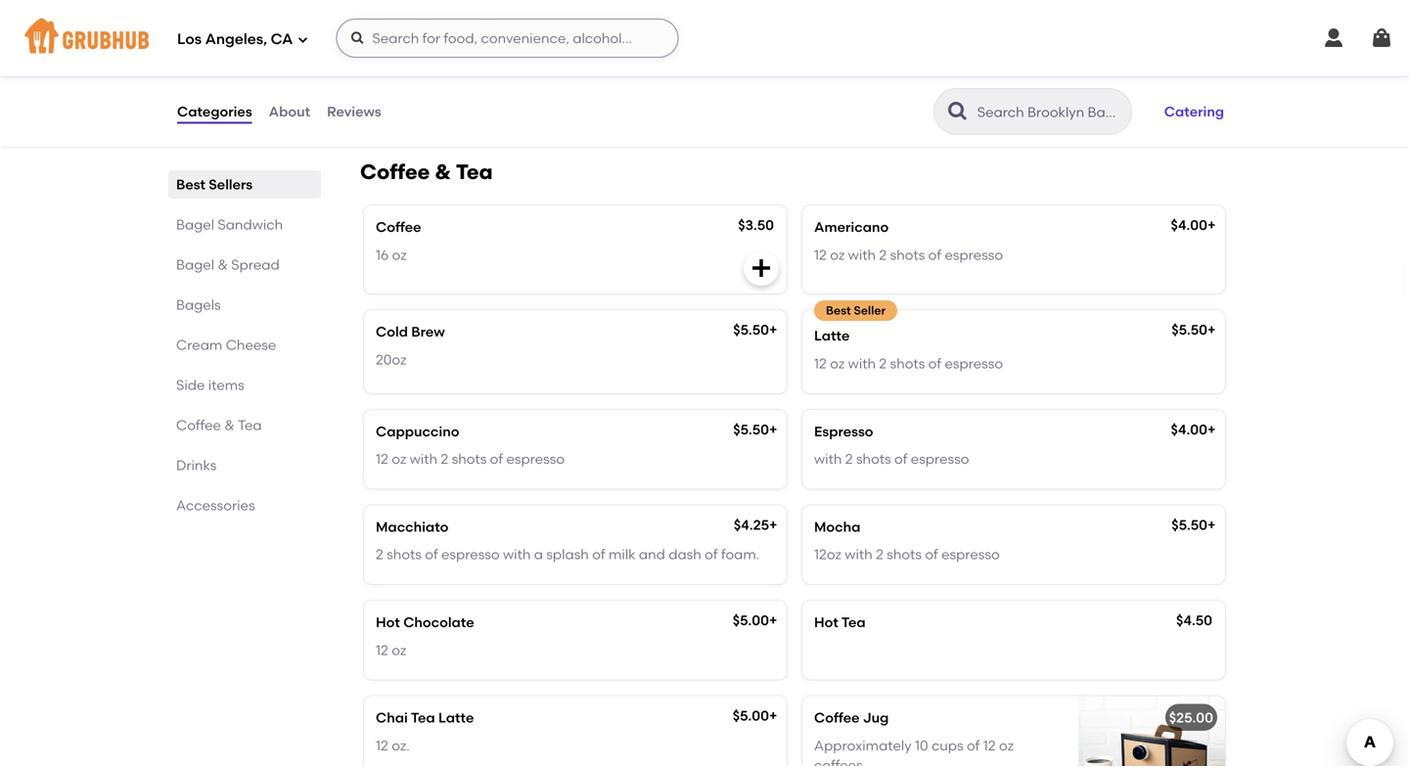 Task type: locate. For each thing, give the bounding box(es) containing it.
oz for coffee
[[392, 247, 407, 263]]

12 down the hot chocolate
[[376, 642, 389, 659]]

hot up 12 oz
[[376, 614, 400, 631]]

10
[[915, 738, 929, 754]]

tea
[[456, 160, 493, 185], [238, 417, 262, 434], [842, 614, 866, 631], [411, 710, 435, 726]]

1 vertical spatial $4.00 +
[[1171, 421, 1216, 438]]

& inside "tab"
[[218, 256, 228, 273]]

shots
[[890, 247, 925, 263], [890, 355, 925, 372], [452, 451, 487, 468], [857, 451, 891, 468], [387, 546, 422, 563], [887, 546, 922, 563]]

a
[[534, 546, 543, 563]]

hot down 12oz at the right
[[814, 614, 839, 631]]

+ for cold brew
[[769, 322, 778, 338]]

approximately 10 cups of 12 oz coffees.
[[814, 738, 1014, 767]]

hot for hot tea
[[814, 614, 839, 631]]

latte right chai at the left of page
[[439, 710, 474, 726]]

milk
[[609, 546, 636, 563]]

foam.
[[721, 546, 760, 563]]

strawberry jam
[[376, 5, 484, 21]]

$5.50 for 12oz with 2 shots of espresso
[[1172, 517, 1208, 533]]

1 hot from the left
[[376, 614, 400, 631]]

0 horizontal spatial best
[[176, 176, 206, 193]]

Search for food, convenience, alcohol... search field
[[336, 19, 679, 58]]

1 horizontal spatial latte
[[814, 328, 850, 344]]

best
[[176, 176, 206, 193], [826, 304, 851, 318]]

12oz
[[814, 546, 842, 563]]

12 down americano on the top
[[814, 247, 827, 263]]

2 vertical spatial 12 oz with 2 shots of espresso
[[376, 451, 565, 468]]

coffee jug image
[[1079, 697, 1226, 767]]

coffee & tea tab
[[176, 415, 313, 436]]

12 right cups
[[984, 738, 996, 754]]

1 vertical spatial best
[[826, 304, 851, 318]]

oz down the hot chocolate
[[392, 642, 407, 659]]

2 down seller
[[880, 355, 887, 372]]

hot chocolate
[[376, 614, 474, 631]]

catering
[[1165, 103, 1225, 120]]

0 horizontal spatial svg image
[[750, 257, 773, 280]]

coffee & tea up 16 oz
[[360, 160, 493, 185]]

$4.50
[[1177, 612, 1213, 629]]

0 vertical spatial $5.00
[[733, 612, 769, 629]]

oz down americano on the top
[[830, 247, 845, 263]]

12 oz with 2 shots of espresso down cappuccino at the left bottom of page
[[376, 451, 565, 468]]

2 $4.00 + from the top
[[1171, 421, 1216, 438]]

1 vertical spatial latte
[[439, 710, 474, 726]]

2 $5.00 + from the top
[[733, 708, 778, 725]]

reviews
[[327, 103, 382, 120]]

svg image
[[1371, 26, 1394, 50], [350, 30, 366, 46], [297, 34, 309, 46], [750, 81, 773, 105], [1188, 81, 1212, 105]]

seller
[[854, 304, 886, 318]]

1 $5.00 + from the top
[[733, 612, 778, 629]]

$4.00 for with 2 shots of espresso
[[1171, 421, 1208, 438]]

1 $4.00 from the top
[[1171, 217, 1208, 234]]

12 oz with 2 shots of espresso down americano on the top
[[814, 247, 1003, 263]]

oz for latte
[[830, 355, 845, 372]]

best seller
[[826, 304, 886, 318]]

macchiato
[[376, 519, 449, 535]]

$5.50 + for 12oz with 2 shots of espresso
[[1172, 517, 1216, 533]]

1 bagel from the top
[[176, 216, 214, 233]]

2 shots of espresso with a splash of milk and dash of foam.
[[376, 546, 760, 563]]

$4.00 + for 12 oz with 2 shots of espresso
[[1171, 217, 1216, 234]]

ca
[[271, 30, 293, 48]]

12 left oz.
[[376, 738, 389, 754]]

cream cheese
[[176, 337, 276, 353]]

best sellers tab
[[176, 174, 313, 195]]

2 $4.00 from the top
[[1171, 421, 1208, 438]]

1 vertical spatial $5.00 +
[[733, 708, 778, 725]]

12 oz
[[376, 642, 407, 659]]

2 x individual portion of jam.
[[376, 32, 567, 49]]

1 horizontal spatial hot
[[814, 614, 839, 631]]

1 vertical spatial $5.00
[[733, 708, 769, 725]]

hot
[[376, 614, 400, 631], [814, 614, 839, 631]]

+ for hot chocolate
[[769, 612, 778, 629]]

1 vertical spatial &
[[218, 256, 228, 273]]

with down espresso
[[814, 451, 842, 468]]

oz right 16 at the top
[[392, 247, 407, 263]]

12 oz with 2 shots of espresso
[[814, 247, 1003, 263], [814, 355, 1003, 372], [376, 451, 565, 468]]

$5.50 +
[[733, 322, 778, 338], [1172, 322, 1216, 338], [733, 421, 778, 438], [1172, 517, 1216, 533]]

spread
[[231, 256, 280, 273]]

$5.00 + down foam.
[[733, 612, 778, 629]]

1 vertical spatial coffee & tea
[[176, 417, 262, 434]]

1 vertical spatial svg image
[[750, 257, 773, 280]]

0 vertical spatial $4.00
[[1171, 217, 1208, 234]]

2
[[376, 32, 384, 49], [880, 247, 887, 263], [880, 355, 887, 372], [441, 451, 449, 468], [846, 451, 853, 468], [376, 546, 384, 563], [876, 546, 884, 563]]

coffee up drinks
[[176, 417, 221, 434]]

0 vertical spatial 12 oz with 2 shots of espresso
[[814, 247, 1003, 263]]

coffee down reviews button
[[360, 160, 430, 185]]

with down americano on the top
[[848, 247, 876, 263]]

los
[[177, 30, 202, 48]]

cheese
[[226, 337, 276, 353]]

12 down best seller
[[814, 355, 827, 372]]

0 vertical spatial svg image
[[1323, 26, 1346, 50]]

items
[[208, 377, 245, 394]]

jug
[[863, 710, 889, 726]]

1 vertical spatial $4.00
[[1171, 421, 1208, 438]]

$4.00 +
[[1171, 217, 1216, 234], [1171, 421, 1216, 438]]

12
[[814, 247, 827, 263], [814, 355, 827, 372], [376, 451, 389, 468], [376, 642, 389, 659], [376, 738, 389, 754], [984, 738, 996, 754]]

+
[[1208, 217, 1216, 234], [769, 322, 778, 338], [1208, 322, 1216, 338], [769, 421, 778, 438], [1208, 421, 1216, 438], [769, 517, 778, 533], [1208, 517, 1216, 533], [769, 612, 778, 629], [769, 708, 778, 725]]

0 horizontal spatial hot
[[376, 614, 400, 631]]

1 vertical spatial bagel
[[176, 256, 214, 273]]

side items
[[176, 377, 245, 394]]

latte down best seller
[[814, 328, 850, 344]]

+ for cappuccino
[[769, 421, 778, 438]]

bagel
[[176, 216, 214, 233], [176, 256, 214, 273]]

main navigation navigation
[[0, 0, 1410, 76]]

&
[[435, 160, 451, 185], [218, 256, 228, 273], [224, 417, 235, 434]]

best sellers
[[176, 176, 253, 193]]

svg image
[[1323, 26, 1346, 50], [750, 257, 773, 280]]

coffee & tea
[[360, 160, 493, 185], [176, 417, 262, 434]]

chai tea latte
[[376, 710, 474, 726]]

bagel inside tab
[[176, 216, 214, 233]]

about button
[[268, 76, 311, 147]]

best for best sellers
[[176, 176, 206, 193]]

$5.00
[[733, 612, 769, 629], [733, 708, 769, 725]]

and
[[639, 546, 666, 563]]

best inside tab
[[176, 176, 206, 193]]

12 inside "approximately 10 cups of 12 oz coffees."
[[984, 738, 996, 754]]

coffee inside tab
[[176, 417, 221, 434]]

0 horizontal spatial latte
[[439, 710, 474, 726]]

americano
[[814, 219, 889, 236]]

side
[[176, 377, 205, 394]]

12 oz with 2 shots of espresso for americano
[[814, 247, 1003, 263]]

oz down best seller
[[830, 355, 845, 372]]

0 vertical spatial $5.00 +
[[733, 612, 778, 629]]

Search Brooklyn Bagel Bakery search field
[[976, 103, 1126, 121]]

$4.00
[[1171, 217, 1208, 234], [1171, 421, 1208, 438]]

categories
[[177, 103, 252, 120]]

with
[[848, 247, 876, 263], [848, 355, 876, 372], [410, 451, 438, 468], [814, 451, 842, 468], [503, 546, 531, 563], [845, 546, 873, 563]]

+ for chai tea latte
[[769, 708, 778, 725]]

2 $5.00 from the top
[[733, 708, 769, 725]]

2 vertical spatial &
[[224, 417, 235, 434]]

$5.50 + for 20oz
[[733, 322, 778, 338]]

12oz with 2 shots of espresso
[[814, 546, 1000, 563]]

oz
[[392, 247, 407, 263], [830, 247, 845, 263], [830, 355, 845, 372], [392, 451, 407, 468], [392, 642, 407, 659], [999, 738, 1014, 754]]

1 $4.00 + from the top
[[1171, 217, 1216, 234]]

oz for americano
[[830, 247, 845, 263]]

bagel inside "tab"
[[176, 256, 214, 273]]

16
[[376, 247, 389, 263]]

2 down espresso
[[846, 451, 853, 468]]

1 horizontal spatial best
[[826, 304, 851, 318]]

$5.50
[[733, 322, 769, 338], [1172, 322, 1208, 338], [733, 421, 769, 438], [1172, 517, 1208, 533]]

svg image inside "main navigation" navigation
[[1323, 26, 1346, 50]]

strawberry jam image
[[640, 0, 787, 119]]

espresso
[[814, 423, 874, 440]]

best left sellers on the left of the page
[[176, 176, 206, 193]]

2 right 12oz at the right
[[876, 546, 884, 563]]

bagel up bagels
[[176, 256, 214, 273]]

coffee & tea down items at the left of page
[[176, 417, 262, 434]]

bagel down best sellers
[[176, 216, 214, 233]]

oz down cappuccino at the left bottom of page
[[392, 451, 407, 468]]

of
[[516, 32, 529, 49], [929, 247, 942, 263], [929, 355, 942, 372], [490, 451, 503, 468], [895, 451, 908, 468], [425, 546, 438, 563], [592, 546, 606, 563], [705, 546, 718, 563], [925, 546, 939, 563], [967, 738, 980, 754]]

12 for latte
[[814, 355, 827, 372]]

$4.00 for 12 oz with 2 shots of espresso
[[1171, 217, 1208, 234]]

bagel for bagel sandwich
[[176, 216, 214, 233]]

latte
[[814, 328, 850, 344], [439, 710, 474, 726]]

1 horizontal spatial svg image
[[1323, 26, 1346, 50]]

bagels tab
[[176, 295, 313, 315]]

$5.00 +
[[733, 612, 778, 629], [733, 708, 778, 725]]

1 vertical spatial 12 oz with 2 shots of espresso
[[814, 355, 1003, 372]]

$5.00 + left coffee jug
[[733, 708, 778, 725]]

$5.00 + for hot chocolate
[[733, 612, 778, 629]]

12 for hot chocolate
[[376, 642, 389, 659]]

hot tea
[[814, 614, 866, 631]]

$5.00 for chai tea latte
[[733, 708, 769, 725]]

+ for americano
[[1208, 217, 1216, 234]]

best left seller
[[826, 304, 851, 318]]

0 vertical spatial coffee & tea
[[360, 160, 493, 185]]

& inside tab
[[224, 417, 235, 434]]

splash
[[547, 546, 589, 563]]

16 oz
[[376, 247, 407, 263]]

0 horizontal spatial coffee & tea
[[176, 417, 262, 434]]

oz right cups
[[999, 738, 1014, 754]]

0 vertical spatial bagel
[[176, 216, 214, 233]]

12 down cappuccino at the left bottom of page
[[376, 451, 389, 468]]

0 vertical spatial $4.00 +
[[1171, 217, 1216, 234]]

12 oz with 2 shots of espresso down seller
[[814, 355, 1003, 372]]

12 for americano
[[814, 247, 827, 263]]

tea inside tab
[[238, 417, 262, 434]]

coffee
[[360, 160, 430, 185], [376, 219, 421, 236], [176, 417, 221, 434], [814, 710, 860, 726]]

dash
[[669, 546, 702, 563]]

0 vertical spatial best
[[176, 176, 206, 193]]

2 bagel from the top
[[176, 256, 214, 273]]

+ for mocha
[[1208, 517, 1216, 533]]

cold
[[376, 324, 408, 340]]

2 hot from the left
[[814, 614, 839, 631]]

espresso
[[945, 247, 1003, 263], [945, 355, 1003, 372], [507, 451, 565, 468], [911, 451, 970, 468], [442, 546, 500, 563], [942, 546, 1000, 563]]

1 $5.00 from the top
[[733, 612, 769, 629]]



Task type: vqa. For each thing, say whether or not it's contained in the screenshot.
beans, inside Chicken, pan seared vegetables, rice, beans, and salsa.
no



Task type: describe. For each thing, give the bounding box(es) containing it.
$5.50 for 12 oz with 2 shots of espresso
[[733, 421, 769, 438]]

12 for cappuccino
[[376, 451, 389, 468]]

bagel sandwich tab
[[176, 214, 313, 235]]

$4.00 + for with 2 shots of espresso
[[1171, 421, 1216, 438]]

coffee up 16 oz
[[376, 219, 421, 236]]

0 vertical spatial &
[[435, 160, 451, 185]]

jam
[[454, 5, 484, 21]]

cream cheese tab
[[176, 335, 313, 355]]

oz.
[[392, 738, 410, 754]]

$5.00 + for chai tea latte
[[733, 708, 778, 725]]

bagel sandwich
[[176, 216, 283, 233]]

$4.25 +
[[734, 517, 778, 533]]

portion
[[465, 32, 513, 49]]

2 down americano on the top
[[880, 247, 887, 263]]

chocolate
[[404, 614, 474, 631]]

$3.50
[[738, 217, 774, 234]]

with 2 shots of espresso
[[814, 451, 970, 468]]

drinks
[[176, 457, 217, 474]]

bagel & spread tab
[[176, 255, 313, 275]]

with right 12oz at the right
[[845, 546, 873, 563]]

search icon image
[[946, 100, 970, 123]]

$5.50 for 20oz
[[733, 322, 769, 338]]

reviews button
[[326, 76, 383, 147]]

& for bagel & spread "tab"
[[218, 256, 228, 273]]

with left a
[[503, 546, 531, 563]]

jam.
[[533, 32, 567, 49]]

approximately
[[814, 738, 912, 754]]

$5.00 for hot chocolate
[[733, 612, 769, 629]]

oz inside "approximately 10 cups of 12 oz coffees."
[[999, 738, 1014, 754]]

cappuccino
[[376, 423, 460, 440]]

$5.50 + for 12 oz with 2 shots of espresso
[[733, 421, 778, 438]]

x
[[387, 32, 394, 49]]

individual
[[397, 32, 462, 49]]

sandwich
[[218, 216, 283, 233]]

categories button
[[176, 76, 253, 147]]

12 oz with 2 shots of espresso for latte
[[814, 355, 1003, 372]]

+ for macchiato
[[769, 517, 778, 533]]

coffee & tea inside tab
[[176, 417, 262, 434]]

brew
[[411, 324, 445, 340]]

bagels
[[176, 297, 221, 313]]

sellers
[[209, 176, 253, 193]]

& for the coffee & tea tab
[[224, 417, 235, 434]]

oz for cappuccino
[[392, 451, 407, 468]]

with down best seller
[[848, 355, 876, 372]]

12 oz.
[[376, 738, 410, 754]]

cream
[[176, 337, 223, 353]]

$4.25
[[734, 517, 769, 533]]

cold brew
[[376, 324, 445, 340]]

bagel for bagel & spread
[[176, 256, 214, 273]]

catering button
[[1156, 90, 1233, 133]]

2 left x
[[376, 32, 384, 49]]

bagel & spread
[[176, 256, 280, 273]]

of inside "approximately 10 cups of 12 oz coffees."
[[967, 738, 980, 754]]

1 horizontal spatial coffee & tea
[[360, 160, 493, 185]]

oz for hot chocolate
[[392, 642, 407, 659]]

drinks tab
[[176, 455, 313, 476]]

with down cappuccino at the left bottom of page
[[410, 451, 438, 468]]

hot for hot chocolate
[[376, 614, 400, 631]]

2 down macchiato
[[376, 546, 384, 563]]

cups
[[932, 738, 964, 754]]

accessories
[[176, 497, 255, 514]]

0 vertical spatial latte
[[814, 328, 850, 344]]

coffees.
[[814, 757, 867, 767]]

accessories tab
[[176, 495, 313, 516]]

strawberry
[[376, 5, 450, 21]]

brownie individual image
[[1079, 0, 1226, 119]]

$25.00
[[1170, 710, 1214, 726]]

los angeles, ca
[[177, 30, 293, 48]]

angeles,
[[205, 30, 267, 48]]

best for best seller
[[826, 304, 851, 318]]

+ for espresso
[[1208, 421, 1216, 438]]

12 for chai tea latte
[[376, 738, 389, 754]]

chai
[[376, 710, 408, 726]]

coffee jug
[[814, 710, 889, 726]]

2 down cappuccino at the left bottom of page
[[441, 451, 449, 468]]

mocha
[[814, 519, 861, 535]]

about
[[269, 103, 310, 120]]

20oz
[[376, 351, 407, 368]]

side items tab
[[176, 375, 313, 395]]

coffee up the "approximately"
[[814, 710, 860, 726]]

12 oz with 2 shots of espresso for cappuccino
[[376, 451, 565, 468]]



